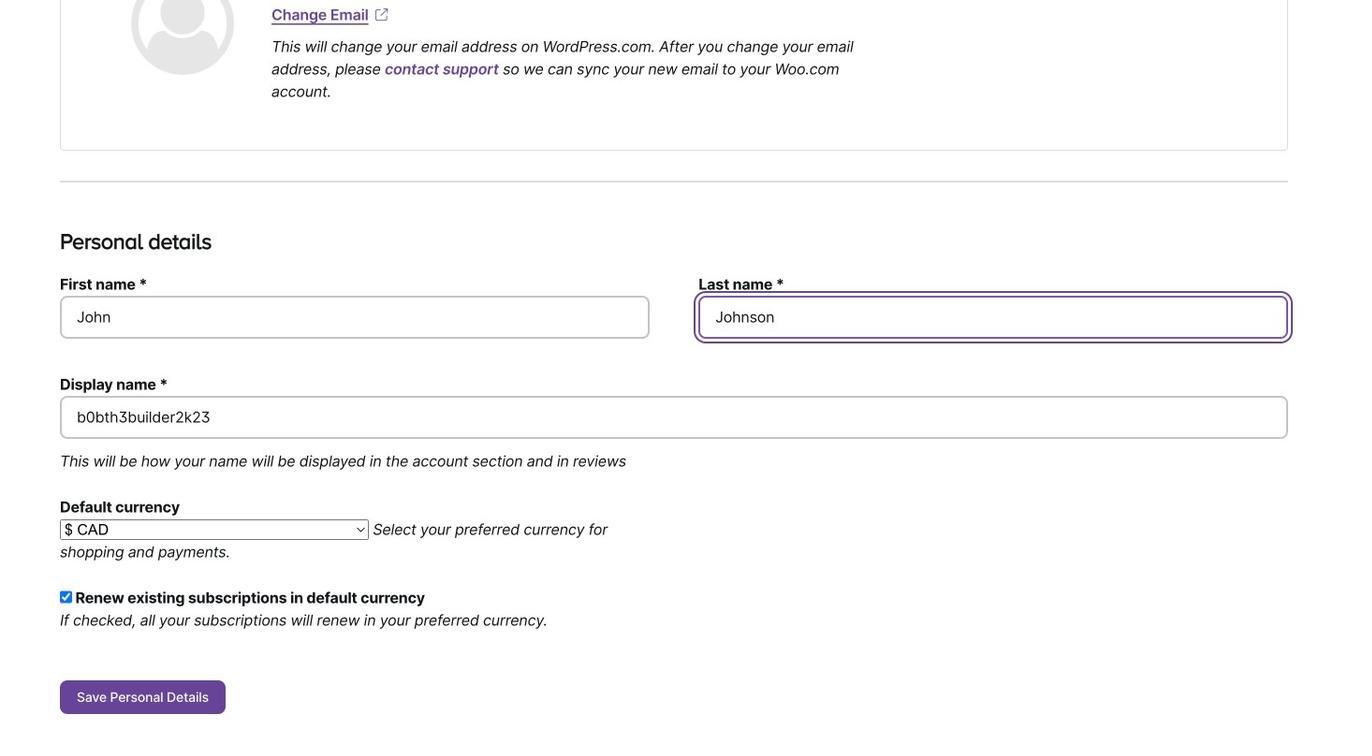 Task type: locate. For each thing, give the bounding box(es) containing it.
None checkbox
[[60, 591, 72, 603]]

None text field
[[60, 296, 649, 339], [60, 396, 1288, 439], [60, 296, 649, 339], [60, 396, 1288, 439]]

None text field
[[699, 296, 1288, 339]]



Task type: vqa. For each thing, say whether or not it's contained in the screenshot.
bottom the Download
no



Task type: describe. For each thing, give the bounding box(es) containing it.
external link image
[[372, 5, 391, 24]]

gravatar image image
[[131, 0, 234, 75]]



